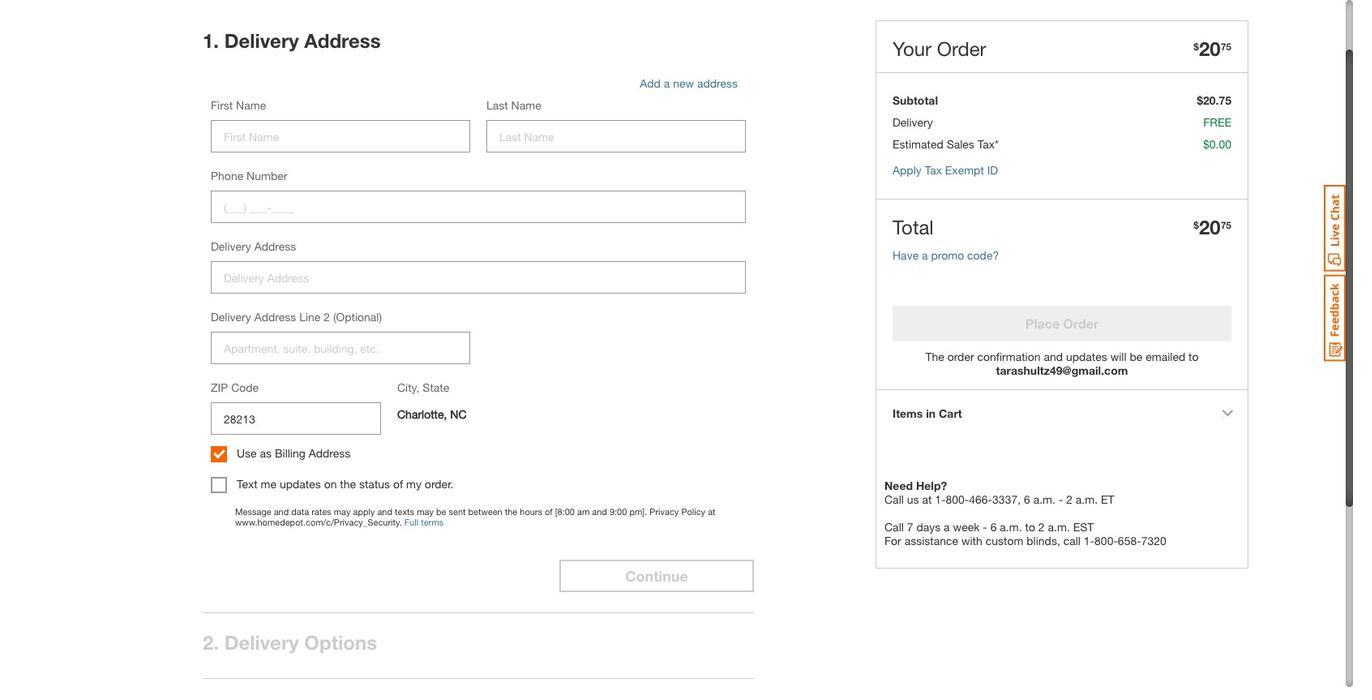 Task type: vqa. For each thing, say whether or not it's contained in the screenshot.
Nyack
no



Task type: locate. For each thing, give the bounding box(es) containing it.
the right on
[[340, 477, 356, 491]]

and inside the order confirmation and updates will be emailed to tarashultz49@gmail.com
[[1044, 350, 1064, 363]]

1- right us
[[936, 492, 946, 506]]

1 name from the left
[[236, 98, 266, 112]]

1 horizontal spatial at
[[923, 492, 932, 506]]

0 vertical spatial updates
[[1067, 350, 1108, 363]]

a right add
[[664, 76, 670, 90]]

apply
[[893, 163, 922, 177]]

$20.75
[[1198, 93, 1232, 107]]

1 vertical spatial 75
[[1221, 219, 1232, 231]]

1. delivery address
[[203, 29, 381, 52]]

6 right with at bottom right
[[991, 520, 997, 534]]

1 vertical spatial 2
[[1067, 492, 1073, 506]]

6 inside need help? call us at 1-800-466-3337 , 6 a.m. - 2 a.m. et
[[1025, 492, 1031, 506]]

1 vertical spatial $ 20 75
[[1194, 216, 1232, 239]]

be
[[1130, 350, 1143, 363], [436, 506, 447, 517]]

(___) ___-____ telephone field
[[211, 191, 746, 223]]

order right place
[[1064, 316, 1099, 331]]

delivery right "2."
[[224, 631, 299, 654]]

1 vertical spatial a
[[922, 248, 929, 262]]

privacy
[[650, 506, 679, 517]]

1 horizontal spatial be
[[1130, 350, 1143, 363]]

0 horizontal spatial 800-
[[946, 492, 970, 506]]

place order
[[1026, 316, 1099, 331]]

1 vertical spatial order
[[1064, 316, 1099, 331]]

7320
[[1142, 534, 1167, 548]]

address
[[304, 29, 381, 52], [254, 239, 296, 253], [254, 310, 296, 324], [309, 446, 351, 460]]

1 may from the left
[[334, 506, 351, 517]]

, inside need help? call us at 1-800-466-3337 , 6 a.m. - 2 a.m. et
[[1018, 492, 1021, 506]]

at inside need help? call us at 1-800-466-3337 , 6 a.m. - 2 a.m. et
[[923, 492, 932, 506]]

6
[[1025, 492, 1031, 506], [991, 520, 997, 534]]

1 vertical spatial 800-
[[1095, 534, 1119, 548]]

for
[[885, 534, 902, 548]]

1 horizontal spatial name
[[512, 98, 542, 112]]

1 vertical spatial be
[[436, 506, 447, 517]]

the inside the message and data rates may apply and texts may be sent between the hours of [8:00 am and 9:00 pm]. privacy policy at www.homedepot.com/c/privacy_security.
[[505, 506, 518, 517]]

www.homedepot.com/c/privacy_security.
[[235, 517, 402, 527]]

me
[[261, 477, 277, 491]]

phone number element
[[211, 169, 746, 223]]

0 vertical spatial 1-
[[936, 492, 946, 506]]

0 horizontal spatial order
[[938, 37, 987, 60]]

help?
[[917, 479, 948, 492]]

free
[[1204, 115, 1232, 129]]

466-
[[970, 492, 993, 506]]

be left the sent
[[436, 506, 447, 517]]

feedback link image
[[1325, 274, 1347, 362]]

1- inside call 7 days a week - 6 a.m. to 2 a.m. est for assistance with custom blinds, call 1-800-658-7320
[[1085, 534, 1095, 548]]

and right am
[[592, 506, 608, 517]]

delivery address
[[211, 239, 296, 253]]

updates left the "will"
[[1067, 350, 1108, 363]]

,
[[444, 407, 447, 421], [1018, 492, 1021, 506]]

1 horizontal spatial the
[[505, 506, 518, 517]]

a.m. down 3337
[[1001, 520, 1023, 534]]

1 horizontal spatial ,
[[1018, 492, 1021, 506]]

delivery down "phone"
[[211, 239, 251, 253]]

0 vertical spatial $ 20 75
[[1194, 37, 1232, 60]]

1 call from the top
[[885, 492, 904, 506]]

apply tax exempt id
[[893, 163, 999, 177]]

- right week
[[984, 520, 988, 534]]

0 horizontal spatial -
[[984, 520, 988, 534]]

hours
[[520, 506, 543, 517]]

2 inside need help? call us at 1-800-466-3337 , 6 a.m. - 2 a.m. et
[[1067, 492, 1073, 506]]

800- inside need help? call us at 1-800-466-3337 , 6 a.m. - 2 a.m. et
[[946, 492, 970, 506]]

last name element
[[487, 98, 746, 153]]

0 horizontal spatial 1-
[[936, 492, 946, 506]]

2 $ from the top
[[1194, 219, 1200, 231]]

1 vertical spatial 6
[[991, 520, 997, 534]]

0 vertical spatial a
[[664, 76, 670, 90]]

to right emailed
[[1189, 350, 1199, 363]]

call left 7 at bottom right
[[885, 520, 904, 534]]

the
[[340, 477, 356, 491], [505, 506, 518, 517]]

delivery address line 2 (optional) element
[[211, 310, 471, 364]]

1 20 from the top
[[1200, 37, 1221, 60]]

6 inside call 7 days a week - 6 a.m. to 2 a.m. est for assistance with custom blinds, call 1-800-658-7320
[[991, 520, 997, 534]]

code?
[[968, 248, 1000, 262]]

1 vertical spatial $
[[1194, 219, 1200, 231]]

apply
[[353, 506, 375, 517]]

800- up week
[[946, 492, 970, 506]]

delivery for delivery address
[[211, 239, 251, 253]]

updates
[[1067, 350, 1108, 363], [280, 477, 321, 491]]

0 vertical spatial 800-
[[946, 492, 970, 506]]

call left us
[[885, 492, 904, 506]]

order for your order
[[938, 37, 987, 60]]

message and data rates may apply and texts may be sent between the hours of [8:00 am and 9:00 pm]. privacy policy at www.homedepot.com/c/privacy_security.
[[235, 506, 716, 527]]

1 vertical spatial of
[[545, 506, 553, 517]]

call inside need help? call us at 1-800-466-3337 , 6 a.m. - 2 a.m. et
[[885, 492, 904, 506]]

2
[[324, 310, 330, 324], [1067, 492, 1073, 506], [1039, 520, 1045, 534]]

at
[[923, 492, 932, 506], [708, 506, 716, 517]]

0 vertical spatial 6
[[1025, 492, 1031, 506]]

20
[[1200, 37, 1221, 60], [1200, 216, 1221, 239]]

1 horizontal spatial updates
[[1067, 350, 1108, 363]]

2 left et
[[1067, 492, 1073, 506]]

, left nc
[[444, 407, 447, 421]]

6 right 3337
[[1025, 492, 1031, 506]]

code
[[231, 380, 259, 394]]

2 horizontal spatial 2
[[1067, 492, 1073, 506]]

a inside button
[[922, 248, 929, 262]]

0 vertical spatial 2
[[324, 310, 330, 324]]

1 horizontal spatial a
[[922, 248, 929, 262]]

1 vertical spatial call
[[885, 520, 904, 534]]

2 20 from the top
[[1200, 216, 1221, 239]]

1 vertical spatial ,
[[1018, 492, 1021, 506]]

1 horizontal spatial order
[[1064, 316, 1099, 331]]

delivery down subtotal
[[893, 115, 934, 129]]

0 vertical spatial -
[[1059, 492, 1064, 506]]

0 horizontal spatial a
[[664, 76, 670, 90]]

0 vertical spatial $
[[1194, 40, 1200, 52]]

at right "policy" at the right bottom of the page
[[708, 506, 716, 517]]

None telephone field
[[211, 402, 381, 435]]

name right last
[[512, 98, 542, 112]]

2.
[[203, 631, 219, 654]]

order inside "link"
[[1064, 316, 1099, 331]]

2 horizontal spatial a
[[944, 520, 950, 534]]

3337
[[993, 492, 1018, 506]]

1 horizontal spatial to
[[1189, 350, 1199, 363]]

0 horizontal spatial name
[[236, 98, 266, 112]]

days
[[917, 520, 941, 534]]

have a promo code? button
[[893, 247, 1000, 273]]

delivery address line 2 (optional)
[[211, 310, 382, 324]]

name right first
[[236, 98, 266, 112]]

zip
[[211, 380, 228, 394]]

1 vertical spatial -
[[984, 520, 988, 534]]

my
[[406, 477, 422, 491]]

0 vertical spatial be
[[1130, 350, 1143, 363]]

0 vertical spatial to
[[1189, 350, 1199, 363]]

to inside call 7 days a week - 6 a.m. to 2 a.m. est for assistance with custom blinds, call 1-800-658-7320
[[1026, 520, 1036, 534]]

0 horizontal spatial ,
[[444, 407, 447, 421]]

0 horizontal spatial 6
[[991, 520, 997, 534]]

need
[[885, 479, 913, 492]]

1 horizontal spatial 1-
[[1085, 534, 1095, 548]]

1 vertical spatial the
[[505, 506, 518, 517]]

to right "custom"
[[1026, 520, 1036, 534]]

0 vertical spatial order
[[938, 37, 987, 60]]

at right us
[[923, 492, 932, 506]]

texts
[[395, 506, 415, 517]]

am
[[578, 506, 590, 517]]

2 75 from the top
[[1221, 219, 1232, 231]]

order for place order
[[1064, 316, 1099, 331]]

a.m.
[[1034, 492, 1056, 506], [1076, 492, 1098, 506], [1001, 520, 1023, 534], [1049, 520, 1071, 534]]

0 vertical spatial 75
[[1221, 40, 1232, 52]]

1 $ from the top
[[1194, 40, 1200, 52]]

0 vertical spatial the
[[340, 477, 356, 491]]

- inside call 7 days a week - 6 a.m. to 2 a.m. est for assistance with custom blinds, call 1-800-658-7320
[[984, 520, 988, 534]]

20 for your order
[[1200, 37, 1221, 60]]

800- right the est
[[1095, 534, 1119, 548]]

call
[[885, 492, 904, 506], [885, 520, 904, 534]]

$0.00
[[1204, 137, 1232, 151]]

, up call 7 days a week - 6 a.m. to 2 a.m. est for assistance with custom blinds, call 1-800-658-7320
[[1018, 492, 1021, 506]]

and left texts
[[378, 506, 393, 517]]

$ 20 75
[[1194, 37, 1232, 60], [1194, 216, 1232, 239]]

2. delivery options
[[203, 631, 377, 654]]

a right days
[[944, 520, 950, 534]]

options
[[304, 631, 377, 654]]

delivery for delivery
[[893, 115, 934, 129]]

be right the "will"
[[1130, 350, 1143, 363]]

0 horizontal spatial at
[[708, 506, 716, 517]]

a right have
[[922, 248, 929, 262]]

message
[[235, 506, 271, 517]]

- up blinds,
[[1059, 492, 1064, 506]]

tarashultz49@gmail.com
[[997, 363, 1129, 377]]

call 7 days a week - 6 a.m. to 2 a.m. est for assistance with custom blinds, call 1-800-658-7320
[[885, 520, 1167, 548]]

1- right call
[[1085, 534, 1095, 548]]

may right texts
[[417, 506, 434, 517]]

2 left call
[[1039, 520, 1045, 534]]

first name
[[211, 98, 266, 112]]

delivery up zip code
[[211, 310, 251, 324]]

delivery
[[224, 29, 299, 52], [893, 115, 934, 129], [211, 239, 251, 253], [211, 310, 251, 324], [224, 631, 299, 654]]

0 horizontal spatial updates
[[280, 477, 321, 491]]

week
[[954, 520, 980, 534]]

of left my
[[393, 477, 403, 491]]

subtotal
[[893, 93, 939, 107]]

0 horizontal spatial may
[[334, 506, 351, 517]]

1 vertical spatial 20
[[1200, 216, 1221, 239]]

0 vertical spatial call
[[885, 492, 904, 506]]

call inside call 7 days a week - 6 a.m. to 2 a.m. est for assistance with custom blinds, call 1-800-658-7320
[[885, 520, 904, 534]]

to inside the order confirmation and updates will be emailed to tarashultz49@gmail.com
[[1189, 350, 1199, 363]]

and
[[1044, 350, 1064, 363], [274, 506, 289, 517], [378, 506, 393, 517], [592, 506, 608, 517]]

1 $ 20 75 from the top
[[1194, 37, 1232, 60]]

may
[[334, 506, 351, 517], [417, 506, 434, 517]]

us
[[908, 492, 920, 506]]

delivery for delivery address line 2 (optional)
[[211, 310, 251, 324]]

2 may from the left
[[417, 506, 434, 517]]

1 75 from the top
[[1221, 40, 1232, 52]]

custom
[[986, 534, 1024, 548]]

0 horizontal spatial be
[[436, 506, 447, 517]]

1 horizontal spatial of
[[545, 506, 553, 517]]

1 horizontal spatial 800-
[[1095, 534, 1119, 548]]

0 vertical spatial ,
[[444, 407, 447, 421]]

1 horizontal spatial may
[[417, 506, 434, 517]]

be inside the message and data rates may apply and texts may be sent between the hours of [8:00 am and 9:00 pm]. privacy policy at www.homedepot.com/c/privacy_security.
[[436, 506, 447, 517]]

0 horizontal spatial of
[[393, 477, 403, 491]]

2 name from the left
[[512, 98, 542, 112]]

1 horizontal spatial 2
[[1039, 520, 1045, 534]]

1 horizontal spatial 6
[[1025, 492, 1031, 506]]

Apartment, suite, building, etc. text field
[[211, 332, 471, 364]]

1 vertical spatial 1-
[[1085, 534, 1095, 548]]

zip code element
[[211, 380, 381, 435]]

name
[[236, 98, 266, 112], [512, 98, 542, 112]]

0 horizontal spatial to
[[1026, 520, 1036, 534]]

phone
[[211, 169, 244, 183]]

updates up data
[[280, 477, 321, 491]]

0 vertical spatial of
[[393, 477, 403, 491]]

0 vertical spatial 20
[[1200, 37, 1221, 60]]

the left "hours"
[[505, 506, 518, 517]]

2 vertical spatial 2
[[1039, 520, 1045, 534]]

may right the rates
[[334, 506, 351, 517]]

2 $ 20 75 from the top
[[1194, 216, 1232, 239]]

2 vertical spatial a
[[944, 520, 950, 534]]

2 right the line at the top left
[[324, 310, 330, 324]]

$ 20 75 for your order
[[1194, 37, 1232, 60]]

[8:00
[[555, 506, 575, 517]]

order right your
[[938, 37, 987, 60]]

order
[[948, 350, 975, 363]]

1 horizontal spatial -
[[1059, 492, 1064, 506]]

of left [8:00
[[545, 506, 553, 517]]

2 call from the top
[[885, 520, 904, 534]]

phone number
[[211, 169, 288, 183]]

and down place order "link"
[[1044, 350, 1064, 363]]

promo
[[932, 248, 965, 262]]

1 vertical spatial to
[[1026, 520, 1036, 534]]



Task type: describe. For each thing, give the bounding box(es) containing it.
be inside the order confirmation and updates will be emailed to tarashultz49@gmail.com
[[1130, 350, 1143, 363]]

658-
[[1119, 534, 1142, 548]]

$ for total
[[1194, 219, 1200, 231]]

$ for your order
[[1194, 40, 1200, 52]]

et
[[1102, 492, 1115, 506]]

city, state
[[398, 380, 450, 394]]

(optional)
[[333, 310, 382, 324]]

a inside call 7 days a week - 6 a.m. to 2 a.m. est for assistance with custom blinds, call 1-800-658-7320
[[944, 520, 950, 534]]

new
[[673, 76, 694, 90]]

0 horizontal spatial the
[[340, 477, 356, 491]]

1-800-466-3337 link
[[936, 492, 1018, 506]]

1-800-658-7320 link
[[1085, 534, 1167, 548]]

full terms
[[405, 517, 444, 527]]

first name element
[[211, 98, 471, 153]]

nc
[[451, 407, 467, 421]]

rates
[[312, 506, 331, 517]]

cart
[[939, 406, 963, 420]]

pm].
[[630, 506, 648, 517]]

add
[[640, 76, 661, 90]]

use as billing address
[[237, 446, 351, 460]]

a.m. left et
[[1076, 492, 1098, 506]]

policy
[[682, 506, 706, 517]]

charlotte
[[398, 407, 444, 421]]

First Name text field
[[211, 120, 471, 153]]

live chat image
[[1325, 185, 1347, 272]]

1- inside need help? call us at 1-800-466-3337 , 6 a.m. - 2 a.m. et
[[936, 492, 946, 506]]

tax
[[925, 163, 943, 177]]

9:00
[[610, 506, 627, 517]]

sent
[[449, 506, 466, 517]]

data
[[291, 506, 309, 517]]

use
[[237, 446, 257, 460]]

in
[[927, 406, 936, 420]]

blinds,
[[1027, 534, 1061, 548]]

will
[[1111, 350, 1127, 363]]

last
[[487, 98, 508, 112]]

between
[[469, 506, 503, 517]]

800- inside call 7 days a week - 6 a.m. to 2 a.m. est for assistance with custom blinds, call 1-800-658-7320
[[1095, 534, 1119, 548]]

a.m. up call 7 days a week - 6 a.m. to 2 a.m. est for assistance with custom blinds, call 1-800-658-7320
[[1034, 492, 1056, 506]]

75 for total
[[1221, 219, 1232, 231]]

a for add
[[664, 76, 670, 90]]

75 for your order
[[1221, 40, 1232, 52]]

number
[[247, 169, 288, 183]]

continue link
[[560, 560, 754, 592]]

continue
[[626, 567, 689, 585]]

2 inside call 7 days a week - 6 a.m. to 2 a.m. est for assistance with custom blinds, call 1-800-658-7320
[[1039, 520, 1045, 534]]

delivery right the 1.
[[224, 29, 299, 52]]

address
[[698, 76, 738, 90]]

billing
[[275, 446, 306, 460]]

last name
[[487, 98, 542, 112]]

text
[[237, 477, 258, 491]]

updates inside the order confirmation and updates will be emailed to tarashultz49@gmail.com
[[1067, 350, 1108, 363]]

$ 20 75 for total
[[1194, 216, 1232, 239]]

tax*
[[978, 137, 999, 151]]

full
[[405, 517, 419, 527]]

add a new address link
[[628, 76, 746, 90]]

text me updates on the status of my order.
[[237, 477, 454, 491]]

first
[[211, 98, 233, 112]]

7
[[908, 520, 914, 534]]

the
[[926, 350, 945, 363]]

name for last name
[[512, 98, 542, 112]]

your
[[893, 37, 932, 60]]

- inside need help? call us at 1-800-466-3337 , 6 a.m. - 2 a.m. et
[[1059, 492, 1064, 506]]

the order confirmation and updates will be emailed to tarashultz49@gmail.com
[[926, 350, 1199, 377]]

full terms link
[[405, 517, 444, 527]]

estimated
[[893, 137, 944, 151]]

at inside the message and data rates may apply and texts may be sent between the hours of [8:00 am and 9:00 pm]. privacy policy at www.homedepot.com/c/privacy_security.
[[708, 506, 716, 517]]

0 horizontal spatial 2
[[324, 310, 330, 324]]

your order
[[893, 37, 987, 60]]

to for emailed
[[1189, 350, 1199, 363]]

emailed
[[1146, 350, 1186, 363]]

order.
[[425, 477, 454, 491]]

terms
[[421, 517, 444, 527]]

as
[[260, 446, 272, 460]]

state
[[423, 380, 450, 394]]

on
[[324, 477, 337, 491]]

with
[[962, 534, 983, 548]]

and left data
[[274, 506, 289, 517]]

exempt
[[946, 163, 985, 177]]

call
[[1064, 534, 1081, 548]]

items
[[893, 406, 923, 420]]

place order link
[[893, 306, 1232, 342]]

items in cart
[[893, 406, 963, 420]]

name for first name
[[236, 98, 266, 112]]

confirmation
[[978, 350, 1041, 363]]

20 for total
[[1200, 216, 1221, 239]]

1 vertical spatial updates
[[280, 477, 321, 491]]

of inside the message and data rates may apply and texts may be sent between the hours of [8:00 am and 9:00 pm]. privacy policy at www.homedepot.com/c/privacy_security.
[[545, 506, 553, 517]]

line
[[299, 310, 321, 324]]

Last Name text field
[[487, 120, 746, 153]]

id
[[988, 163, 999, 177]]

have a promo code?
[[893, 248, 1000, 262]]

apply tax exempt id link
[[893, 163, 999, 177]]

estimated sales tax*
[[893, 137, 999, 151]]

est
[[1074, 520, 1095, 534]]

a for have
[[922, 248, 929, 262]]

to for a.m.
[[1026, 520, 1036, 534]]

a.m. left the est
[[1049, 520, 1071, 534]]

assistance
[[905, 534, 959, 548]]

zip code
[[211, 380, 259, 394]]

Delivery Address text field
[[211, 261, 746, 294]]

add a new address
[[640, 76, 738, 90]]

city,
[[398, 380, 420, 394]]

place
[[1026, 316, 1060, 331]]



